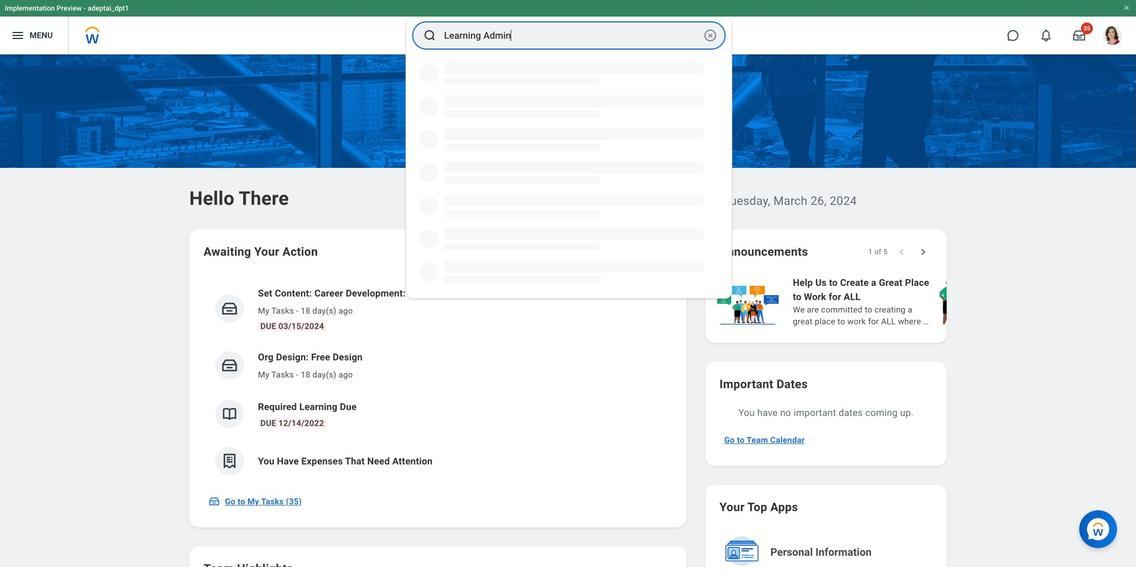 Task type: describe. For each thing, give the bounding box(es) containing it.
0 horizontal spatial inbox image
[[208, 496, 220, 508]]

inbox large image
[[1074, 30, 1086, 41]]

close environment banner image
[[1124, 4, 1131, 11]]

dashboard expenses image
[[221, 453, 239, 471]]

x circle image
[[704, 28, 718, 43]]

chevron right small image
[[918, 246, 930, 258]]

0 horizontal spatial list
[[204, 277, 673, 486]]

1 horizontal spatial list
[[715, 275, 1137, 329]]

notifications large image
[[1041, 30, 1053, 41]]



Task type: vqa. For each thing, say whether or not it's contained in the screenshot.
the left inbox image
yes



Task type: locate. For each thing, give the bounding box(es) containing it.
banner
[[0, 0, 1137, 54]]

Search Workday  search field
[[444, 22, 701, 49]]

1 horizontal spatial inbox image
[[221, 300, 239, 318]]

list
[[715, 275, 1137, 329], [204, 277, 673, 486]]

main content
[[0, 54, 1137, 568]]

chevron left small image
[[896, 246, 908, 258]]

profile logan mcneil image
[[1104, 26, 1123, 47]]

1 vertical spatial inbox image
[[208, 496, 220, 508]]

justify image
[[11, 28, 25, 43]]

None search field
[[406, 17, 733, 299]]

search image
[[423, 28, 437, 43]]

status
[[869, 247, 888, 257]]

inbox image inside list
[[221, 300, 239, 318]]

inbox image
[[221, 357, 239, 375]]

book open image
[[221, 406, 239, 423]]

0 vertical spatial inbox image
[[221, 300, 239, 318]]

inbox image
[[221, 300, 239, 318], [208, 496, 220, 508]]



